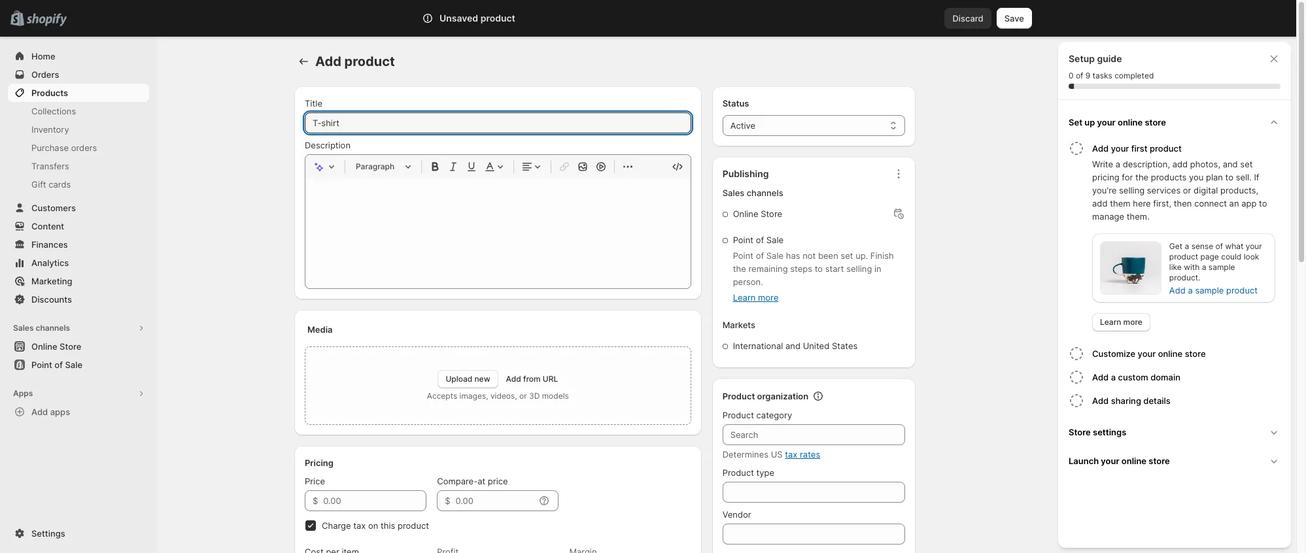 Task type: vqa. For each thing, say whether or not it's contained in the screenshot.
'product' inside the Add your first product button
yes



Task type: locate. For each thing, give the bounding box(es) containing it.
1 horizontal spatial tax
[[785, 449, 798, 460]]

search
[[480, 13, 508, 24]]

learn inside "add your first product" element
[[1100, 317, 1122, 327]]

1 horizontal spatial more
[[1124, 317, 1143, 327]]

9
[[1086, 71, 1091, 80]]

store up the add a custom domain button
[[1185, 349, 1206, 359]]

0 horizontal spatial more
[[758, 292, 779, 303]]

3 product from the top
[[723, 468, 754, 478]]

product up product category
[[723, 391, 755, 402]]

0 vertical spatial sale
[[767, 235, 784, 245]]

first
[[1132, 143, 1148, 154]]

not
[[803, 251, 816, 261]]

set for sell.
[[1241, 159, 1253, 169]]

add up title
[[315, 54, 341, 69]]

purchase
[[31, 143, 69, 153]]

add down you're
[[1093, 198, 1108, 209]]

selling down up. at the right of the page
[[847, 264, 872, 274]]

up.
[[856, 251, 868, 261]]

videos,
[[491, 391, 517, 401]]

$ down compare-
[[445, 496, 450, 506]]

product for product organization
[[723, 391, 755, 402]]

1 vertical spatial online store
[[31, 342, 81, 352]]

upload
[[446, 374, 473, 384]]

0 vertical spatial set
[[1241, 159, 1253, 169]]

Price text field
[[323, 491, 427, 512]]

up
[[1085, 117, 1095, 128]]

and left united
[[786, 341, 801, 351]]

orders
[[31, 69, 59, 80]]

0 horizontal spatial learn
[[733, 292, 756, 303]]

add up products
[[1173, 159, 1188, 169]]

0 vertical spatial learn more link
[[733, 292, 779, 303]]

0 vertical spatial or
[[1183, 185, 1192, 196]]

home
[[31, 51, 55, 61]]

a for add a custom domain
[[1111, 372, 1116, 383]]

0 vertical spatial online
[[733, 209, 759, 219]]

and
[[1223, 159, 1238, 169], [786, 341, 801, 351]]

them
[[1110, 198, 1131, 209]]

1 vertical spatial sales
[[13, 323, 34, 333]]

Vendor text field
[[723, 524, 905, 545]]

your right launch
[[1101, 456, 1120, 466]]

1 vertical spatial selling
[[847, 264, 872, 274]]

0 horizontal spatial learn more link
[[733, 292, 779, 303]]

add sharing details button
[[1093, 389, 1286, 413]]

a right write
[[1116, 159, 1121, 169]]

online down settings
[[1122, 456, 1147, 466]]

or left 3d
[[519, 391, 527, 401]]

1 horizontal spatial selling
[[1119, 185, 1145, 196]]

online store inside button
[[31, 342, 81, 352]]

1 horizontal spatial and
[[1223, 159, 1238, 169]]

add for add your first product
[[1093, 143, 1109, 154]]

this
[[381, 521, 395, 531]]

inventory link
[[8, 120, 149, 139]]

2 vertical spatial online
[[1122, 456, 1147, 466]]

set inside the write a description, add photos, and set pricing for the products you plan to sell. if you're selling services or digital products, add them here first, then connect an app to manage them.
[[1241, 159, 1253, 169]]

store down 'sales channels' button
[[60, 342, 81, 352]]

models
[[542, 391, 569, 401]]

a for write a description, add photos, and set pricing for the products you plan to sell. if you're selling services or digital products, add them here first, then connect an app to manage them.
[[1116, 159, 1121, 169]]

add for add a custom domain
[[1093, 372, 1109, 383]]

international and united states
[[733, 341, 858, 351]]

sales channels down the publishing
[[723, 188, 784, 198]]

the up person.
[[733, 264, 746, 274]]

point inside button
[[31, 360, 52, 370]]

price
[[488, 476, 508, 487]]

channels down discounts
[[36, 323, 70, 333]]

2 vertical spatial store
[[1149, 456, 1170, 466]]

online store up the point of sale button
[[31, 342, 81, 352]]

1 vertical spatial point
[[733, 251, 754, 261]]

0 horizontal spatial sales channels
[[13, 323, 70, 333]]

point of sale down online store button
[[31, 360, 82, 370]]

look
[[1244, 252, 1260, 262]]

1 vertical spatial add
[[1093, 198, 1108, 209]]

store down store settings button
[[1149, 456, 1170, 466]]

learn more link inside "add your first product" element
[[1093, 313, 1151, 332]]

your left first
[[1111, 143, 1129, 154]]

0 horizontal spatial point of sale
[[31, 360, 82, 370]]

products
[[1151, 172, 1187, 183]]

or up then
[[1183, 185, 1192, 196]]

1 vertical spatial learn
[[1100, 317, 1122, 327]]

Product type text field
[[723, 482, 905, 503]]

to right app at the top
[[1259, 198, 1268, 209]]

launch your online store
[[1069, 456, 1170, 466]]

upload new button
[[438, 370, 498, 389]]

1 vertical spatial sales channels
[[13, 323, 70, 333]]

point of sale up remaining
[[733, 235, 784, 245]]

0 horizontal spatial channels
[[36, 323, 70, 333]]

sample
[[1209, 262, 1236, 272], [1196, 285, 1224, 296]]

2 horizontal spatial store
[[1069, 427, 1091, 438]]

inventory
[[31, 124, 69, 135]]

1 vertical spatial sale
[[767, 251, 784, 261]]

price
[[305, 476, 325, 487]]

store up launch
[[1069, 427, 1091, 438]]

1 vertical spatial store
[[60, 342, 81, 352]]

1 vertical spatial tax
[[353, 521, 366, 531]]

0 vertical spatial sales channels
[[723, 188, 784, 198]]

0 vertical spatial point of sale
[[733, 235, 784, 245]]

learn inside point of sale has not been set up. finish the remaining steps to start selling in person. learn more
[[733, 292, 756, 303]]

0 vertical spatial sales
[[723, 188, 745, 198]]

discard
[[953, 13, 984, 24]]

tax left "on"
[[353, 521, 366, 531]]

upload new
[[446, 374, 490, 384]]

set up 'sell.'
[[1241, 159, 1253, 169]]

and up 'sell.'
[[1223, 159, 1238, 169]]

sale inside button
[[65, 360, 82, 370]]

1 horizontal spatial learn
[[1100, 317, 1122, 327]]

write a description, add photos, and set pricing for the products you plan to sell. if you're selling services or digital products, add them here first, then connect an app to manage them.
[[1093, 159, 1268, 222]]

pricing
[[305, 458, 334, 468]]

in
[[875, 264, 882, 274]]

2 vertical spatial point
[[31, 360, 52, 370]]

1 vertical spatial store
[[1185, 349, 1206, 359]]

photos,
[[1191, 159, 1221, 169]]

0 horizontal spatial selling
[[847, 264, 872, 274]]

apps
[[50, 407, 70, 417]]

1 $ from the left
[[313, 496, 318, 506]]

charge
[[322, 521, 351, 531]]

write
[[1093, 159, 1114, 169]]

a for get a sense of what your product page could look like with a sample product. add a sample product
[[1185, 241, 1190, 251]]

to inside point of sale has not been set up. finish the remaining steps to start selling in person. learn more
[[815, 264, 823, 274]]

1 horizontal spatial set
[[1241, 159, 1253, 169]]

learn down person.
[[733, 292, 756, 303]]

guide
[[1097, 53, 1122, 64]]

from
[[523, 374, 541, 384]]

category
[[757, 410, 793, 421]]

1 vertical spatial channels
[[36, 323, 70, 333]]

new
[[475, 374, 490, 384]]

1 vertical spatial point of sale
[[31, 360, 82, 370]]

custom
[[1118, 372, 1149, 383]]

add up write
[[1093, 143, 1109, 154]]

your up look
[[1246, 241, 1263, 251]]

1 horizontal spatial $
[[445, 496, 450, 506]]

add for add apps
[[31, 407, 48, 417]]

point up person.
[[733, 251, 754, 261]]

online down the publishing
[[733, 209, 759, 219]]

sales inside button
[[13, 323, 34, 333]]

selling
[[1119, 185, 1145, 196], [847, 264, 872, 274]]

add
[[1173, 159, 1188, 169], [1093, 198, 1108, 209]]

more down person.
[[758, 292, 779, 303]]

like
[[1170, 262, 1182, 272]]

0 vertical spatial learn
[[733, 292, 756, 303]]

learn more link
[[733, 292, 779, 303], [1093, 313, 1151, 332]]

2 vertical spatial product
[[723, 468, 754, 478]]

1 horizontal spatial sales channels
[[723, 188, 784, 198]]

your up add a custom domain at the right of page
[[1138, 349, 1156, 359]]

set left up. at the right of the page
[[841, 251, 853, 261]]

Compare-at price text field
[[456, 491, 535, 512]]

transfers link
[[8, 157, 149, 175]]

sales down the publishing
[[723, 188, 745, 198]]

set up your online store button
[[1064, 108, 1286, 137]]

1 horizontal spatial the
[[1136, 172, 1149, 183]]

1 horizontal spatial sales
[[723, 188, 745, 198]]

to left start
[[815, 264, 823, 274]]

of inside get a sense of what your product page could look like with a sample product. add a sample product
[[1216, 241, 1223, 251]]

channels down the publishing
[[747, 188, 784, 198]]

2 horizontal spatial to
[[1259, 198, 1268, 209]]

1 vertical spatial learn more link
[[1093, 313, 1151, 332]]

0 horizontal spatial to
[[815, 264, 823, 274]]

0 vertical spatial online store
[[733, 209, 783, 219]]

get a sense of what your product page could look like with a sample product. add a sample product
[[1170, 241, 1263, 296]]

to left 'sell.'
[[1226, 172, 1234, 183]]

store inside store settings button
[[1069, 427, 1091, 438]]

1 horizontal spatial learn more link
[[1093, 313, 1151, 332]]

$ down "price"
[[313, 496, 318, 506]]

1 product from the top
[[723, 391, 755, 402]]

2 vertical spatial sale
[[65, 360, 82, 370]]

setup guide
[[1069, 53, 1122, 64]]

the for remaining
[[733, 264, 746, 274]]

add down product.
[[1170, 285, 1186, 296]]

setup
[[1069, 53, 1095, 64]]

mark add sharing details as done image
[[1069, 393, 1085, 409]]

more up customize your online store
[[1124, 317, 1143, 327]]

1 vertical spatial the
[[733, 264, 746, 274]]

mark add a custom domain as done image
[[1069, 370, 1085, 385]]

orders
[[71, 143, 97, 153]]

add from url
[[506, 374, 558, 384]]

1 vertical spatial set
[[841, 251, 853, 261]]

product type
[[723, 468, 775, 478]]

the down description,
[[1136, 172, 1149, 183]]

2 vertical spatial to
[[815, 264, 823, 274]]

0 vertical spatial tax
[[785, 449, 798, 460]]

your for customize your online store
[[1138, 349, 1156, 359]]

store down the publishing
[[761, 209, 783, 219]]

1 vertical spatial product
[[723, 410, 754, 421]]

add
[[315, 54, 341, 69], [1093, 143, 1109, 154], [1170, 285, 1186, 296], [1093, 372, 1109, 383], [506, 374, 521, 384], [1093, 396, 1109, 406], [31, 407, 48, 417]]

the inside the write a description, add photos, and set pricing for the products you plan to sell. if you're selling services or digital products, add them here first, then connect an app to manage them.
[[1136, 172, 1149, 183]]

0 horizontal spatial add
[[1093, 198, 1108, 209]]

discounts
[[31, 294, 72, 305]]

point of sale link
[[8, 356, 149, 374]]

2 $ from the left
[[445, 496, 450, 506]]

shopify image
[[26, 14, 67, 27]]

0 horizontal spatial and
[[786, 341, 801, 351]]

or
[[1183, 185, 1192, 196], [519, 391, 527, 401]]

0 horizontal spatial tax
[[353, 521, 366, 531]]

tax rates link
[[785, 449, 821, 460]]

store for customize your online store
[[1185, 349, 1206, 359]]

sales down discounts
[[13, 323, 34, 333]]

online for launch your online store
[[1122, 456, 1147, 466]]

2 product from the top
[[723, 410, 754, 421]]

1 vertical spatial more
[[1124, 317, 1143, 327]]

0 horizontal spatial sales
[[13, 323, 34, 333]]

0 vertical spatial and
[[1223, 159, 1238, 169]]

a inside button
[[1111, 372, 1116, 383]]

online store down the publishing
[[733, 209, 783, 219]]

3d
[[529, 391, 540, 401]]

online
[[1118, 117, 1143, 128], [1158, 349, 1183, 359], [1122, 456, 1147, 466]]

point of sale inside point of sale link
[[31, 360, 82, 370]]

online inside "button"
[[1122, 456, 1147, 466]]

purchase orders link
[[8, 139, 149, 157]]

0 vertical spatial the
[[1136, 172, 1149, 183]]

your inside get a sense of what your product page could look like with a sample product. add a sample product
[[1246, 241, 1263, 251]]

1 horizontal spatial store
[[761, 209, 783, 219]]

a left custom
[[1111, 372, 1116, 383]]

apps button
[[8, 385, 149, 403]]

product down determines
[[723, 468, 754, 478]]

add right mark add sharing details as done image
[[1093, 396, 1109, 406]]

1 horizontal spatial online store
[[733, 209, 783, 219]]

point up remaining
[[733, 235, 754, 245]]

store up first
[[1145, 117, 1167, 128]]

states
[[832, 341, 858, 351]]

0 vertical spatial to
[[1226, 172, 1234, 183]]

0 vertical spatial product
[[723, 391, 755, 402]]

learn up 'customize'
[[1100, 317, 1122, 327]]

your inside "button"
[[1101, 456, 1120, 466]]

learn more link up 'customize'
[[1093, 313, 1151, 332]]

online store
[[733, 209, 783, 219], [31, 342, 81, 352]]

product down "product organization" at the bottom right of page
[[723, 410, 754, 421]]

selling down for on the right top of the page
[[1119, 185, 1145, 196]]

1 horizontal spatial or
[[1183, 185, 1192, 196]]

launch
[[1069, 456, 1099, 466]]

$ for compare-at price
[[445, 496, 450, 506]]

add right mark add a custom domain as done "icon"
[[1093, 372, 1109, 383]]

add left from
[[506, 374, 521, 384]]

sample down product.
[[1196, 285, 1224, 296]]

1 vertical spatial or
[[519, 391, 527, 401]]

store
[[761, 209, 783, 219], [60, 342, 81, 352], [1069, 427, 1091, 438]]

gift cards link
[[8, 175, 149, 194]]

app
[[1242, 198, 1257, 209]]

sales channels down discounts
[[13, 323, 70, 333]]

a right get
[[1185, 241, 1190, 251]]

a inside the write a description, add photos, and set pricing for the products you plan to sell. if you're selling services or digital products, add them here first, then connect an app to manage them.
[[1116, 159, 1121, 169]]

online up add your first product
[[1118, 117, 1143, 128]]

0 vertical spatial channels
[[747, 188, 784, 198]]

0 horizontal spatial the
[[733, 264, 746, 274]]

point up apps
[[31, 360, 52, 370]]

what
[[1226, 241, 1244, 251]]

online up the point of sale button
[[31, 342, 57, 352]]

product
[[481, 12, 515, 24], [344, 54, 395, 69], [1150, 143, 1182, 154], [1170, 252, 1199, 262], [1227, 285, 1258, 296], [398, 521, 429, 531]]

0 horizontal spatial store
[[60, 342, 81, 352]]

with
[[1184, 262, 1200, 272]]

1 vertical spatial to
[[1259, 198, 1268, 209]]

been
[[818, 251, 839, 261]]

add inside button
[[1093, 396, 1109, 406]]

0 horizontal spatial $
[[313, 496, 318, 506]]

tax right us
[[785, 449, 798, 460]]

to
[[1226, 172, 1234, 183], [1259, 198, 1268, 209], [815, 264, 823, 274]]

the inside point of sale has not been set up. finish the remaining steps to start selling in person. learn more
[[733, 264, 746, 274]]

add left apps in the bottom left of the page
[[31, 407, 48, 417]]

of inside point of sale has not been set up. finish the remaining steps to start selling in person. learn more
[[756, 251, 764, 261]]

online up domain
[[1158, 349, 1183, 359]]

store inside online store link
[[60, 342, 81, 352]]

marketing
[[31, 276, 72, 287]]

the
[[1136, 172, 1149, 183], [733, 264, 746, 274]]

0 horizontal spatial set
[[841, 251, 853, 261]]

learn more link down person.
[[733, 292, 779, 303]]

0 vertical spatial selling
[[1119, 185, 1145, 196]]

sample down "could"
[[1209, 262, 1236, 272]]

of
[[1076, 71, 1084, 80], [756, 235, 764, 245], [1216, 241, 1223, 251], [756, 251, 764, 261], [55, 360, 63, 370]]

1 horizontal spatial to
[[1226, 172, 1234, 183]]

pricing
[[1093, 172, 1120, 183]]

0 vertical spatial add
[[1173, 159, 1188, 169]]

status
[[723, 98, 749, 109]]

0 horizontal spatial online
[[31, 342, 57, 352]]

2 vertical spatial store
[[1069, 427, 1091, 438]]

0 horizontal spatial online store
[[31, 342, 81, 352]]

Title text field
[[305, 113, 691, 133]]

united
[[803, 341, 830, 351]]

1 vertical spatial online
[[31, 342, 57, 352]]

domain
[[1151, 372, 1181, 383]]

a
[[1116, 159, 1121, 169], [1185, 241, 1190, 251], [1202, 262, 1207, 272], [1188, 285, 1193, 296], [1111, 372, 1116, 383]]

store inside "button"
[[1149, 456, 1170, 466]]

add for add sharing details
[[1093, 396, 1109, 406]]

channels inside 'sales channels' button
[[36, 323, 70, 333]]

a down page
[[1202, 262, 1207, 272]]

Product category text field
[[723, 425, 905, 446]]

1 vertical spatial sample
[[1196, 285, 1224, 296]]

1 vertical spatial online
[[1158, 349, 1183, 359]]

set inside point of sale has not been set up. finish the remaining steps to start selling in person. learn more
[[841, 251, 853, 261]]

0 vertical spatial more
[[758, 292, 779, 303]]

of inside point of sale link
[[55, 360, 63, 370]]



Task type: describe. For each thing, give the bounding box(es) containing it.
1 horizontal spatial online
[[733, 209, 759, 219]]

compare-
[[437, 476, 478, 487]]

online store button
[[0, 338, 157, 356]]

finish
[[871, 251, 894, 261]]

collections
[[31, 106, 76, 116]]

or inside the write a description, add photos, and set pricing for the products you plan to sell. if you're selling services or digital products, add them here first, then connect an app to manage them.
[[1183, 185, 1192, 196]]

content
[[31, 221, 64, 232]]

products link
[[8, 84, 149, 102]]

1 horizontal spatial point of sale
[[733, 235, 784, 245]]

settings link
[[8, 525, 149, 543]]

add apps button
[[8, 403, 149, 421]]

$ for price
[[313, 496, 318, 506]]

product category
[[723, 410, 793, 421]]

determines us tax rates
[[723, 449, 821, 460]]

your right up on the right top
[[1098, 117, 1116, 128]]

set for selling
[[841, 251, 853, 261]]

selling inside the write a description, add photos, and set pricing for the products you plan to sell. if you're selling services or digital products, add them here first, then connect an app to manage them.
[[1119, 185, 1145, 196]]

get
[[1170, 241, 1183, 251]]

details
[[1144, 396, 1171, 406]]

description,
[[1123, 159, 1170, 169]]

selling inside point of sale has not been set up. finish the remaining steps to start selling in person. learn more
[[847, 264, 872, 274]]

on
[[368, 521, 378, 531]]

you
[[1189, 172, 1204, 183]]

products
[[31, 88, 68, 98]]

more inside point of sale has not been set up. finish the remaining steps to start selling in person. learn more
[[758, 292, 779, 303]]

at
[[478, 476, 486, 487]]

steps
[[790, 264, 813, 274]]

gift
[[31, 179, 46, 190]]

online for customize your online store
[[1158, 349, 1183, 359]]

save button
[[997, 8, 1032, 29]]

setup guide dialog
[[1059, 42, 1291, 548]]

add a custom domain button
[[1093, 366, 1286, 389]]

add your first product
[[1093, 143, 1182, 154]]

product for product type
[[723, 468, 754, 478]]

add your first product element
[[1066, 158, 1286, 332]]

add inside get a sense of what your product page could look like with a sample product. add a sample product
[[1170, 285, 1186, 296]]

paragraph button
[[351, 159, 416, 175]]

add for add from url
[[506, 374, 521, 384]]

point inside point of sale has not been set up. finish the remaining steps to start selling in person. learn more
[[733, 251, 754, 261]]

them.
[[1127, 211, 1150, 222]]

1 horizontal spatial add
[[1173, 159, 1188, 169]]

unsaved
[[440, 12, 478, 24]]

title
[[305, 98, 323, 109]]

store settings
[[1069, 427, 1127, 438]]

0 vertical spatial point
[[733, 235, 754, 245]]

0 vertical spatial store
[[761, 209, 783, 219]]

product for product category
[[723, 410, 754, 421]]

learn more
[[1100, 317, 1143, 327]]

collections link
[[8, 102, 149, 120]]

start
[[825, 264, 844, 274]]

content link
[[8, 217, 149, 236]]

discounts link
[[8, 290, 149, 309]]

more inside "add your first product" element
[[1124, 317, 1143, 327]]

the for products
[[1136, 172, 1149, 183]]

images,
[[460, 391, 488, 401]]

and inside the write a description, add photos, and set pricing for the products you plan to sell. if you're selling services or digital products, add them here first, then connect an app to manage them.
[[1223, 159, 1238, 169]]

page
[[1201, 252, 1219, 262]]

finances link
[[8, 236, 149, 254]]

store settings button
[[1064, 418, 1286, 447]]

set up your online store
[[1069, 117, 1167, 128]]

add sharing details
[[1093, 396, 1171, 406]]

completed
[[1115, 71, 1154, 80]]

add for add product
[[315, 54, 341, 69]]

apps
[[13, 389, 33, 398]]

product inside button
[[1150, 143, 1182, 154]]

your for launch your online store
[[1101, 456, 1120, 466]]

connect
[[1195, 198, 1227, 209]]

an
[[1230, 198, 1239, 209]]

plan
[[1206, 172, 1223, 183]]

active
[[731, 120, 756, 131]]

purchase orders
[[31, 143, 97, 153]]

online inside button
[[31, 342, 57, 352]]

sales channels inside 'sales channels' button
[[13, 323, 70, 333]]

product.
[[1170, 273, 1201, 283]]

has
[[786, 251, 800, 261]]

url
[[543, 374, 558, 384]]

analytics
[[31, 258, 69, 268]]

mark customize your online store as done image
[[1069, 346, 1085, 362]]

0 vertical spatial sample
[[1209, 262, 1236, 272]]

1 vertical spatial and
[[786, 341, 801, 351]]

accepts
[[427, 391, 457, 401]]

sharing
[[1111, 396, 1142, 406]]

type
[[757, 468, 775, 478]]

0 vertical spatial store
[[1145, 117, 1167, 128]]

store for launch your online store
[[1149, 456, 1170, 466]]

compare-at price
[[437, 476, 508, 487]]

home link
[[8, 47, 149, 65]]

sale inside point of sale has not been set up. finish the remaining steps to start selling in person. learn more
[[767, 251, 784, 261]]

launch your online store button
[[1064, 447, 1286, 476]]

save
[[1005, 13, 1025, 24]]

add your first product button
[[1093, 137, 1286, 158]]

sales channels button
[[8, 319, 149, 338]]

0 vertical spatial online
[[1118, 117, 1143, 128]]

here
[[1133, 198, 1151, 209]]

person.
[[733, 277, 763, 287]]

your for add your first product
[[1111, 143, 1129, 154]]

0 of 9 tasks completed
[[1069, 71, 1154, 80]]

a down product.
[[1188, 285, 1193, 296]]

orders link
[[8, 65, 149, 84]]

customize your online store button
[[1093, 342, 1286, 366]]

for
[[1122, 172, 1133, 183]]

rates
[[800, 449, 821, 460]]

point of sale button
[[0, 356, 157, 374]]

organization
[[757, 391, 809, 402]]

mark add your first product as done image
[[1069, 141, 1085, 156]]

1 horizontal spatial channels
[[747, 188, 784, 198]]

determines
[[723, 449, 769, 460]]

sell.
[[1236, 172, 1252, 183]]

add product
[[315, 54, 395, 69]]

0 horizontal spatial or
[[519, 391, 527, 401]]

add from url button
[[506, 374, 558, 384]]

set
[[1069, 117, 1083, 128]]

online store link
[[8, 338, 149, 356]]



